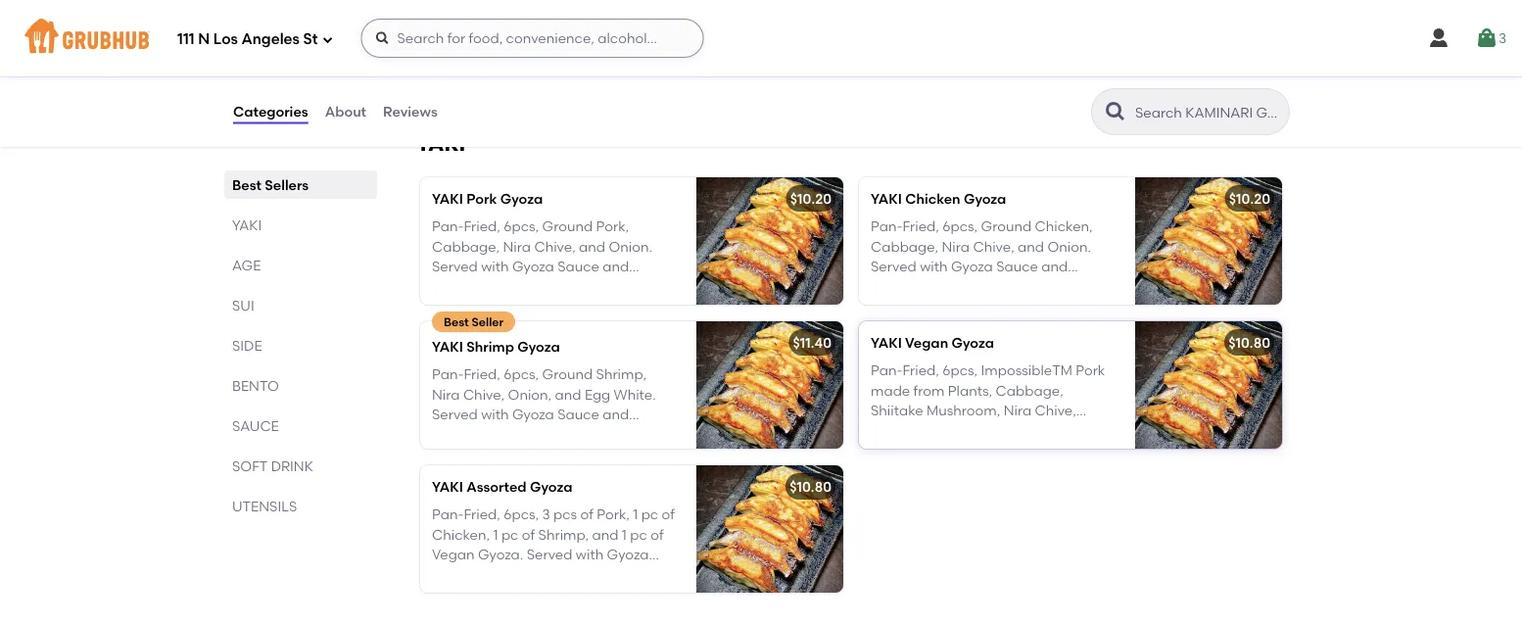 Task type: describe. For each thing, give the bounding box(es) containing it.
categories
[[233, 103, 308, 120]]

side
[[232, 337, 262, 354]]

shrimp for yaki shrimp gyoza
[[467, 338, 514, 355]]

yaki vegan gyoza
[[871, 334, 994, 351]]

sui
[[232, 297, 254, 314]]

yaki assorted gyoza image
[[697, 465, 844, 593]]

sui tab
[[232, 295, 369, 315]]

$10.80 for yaki assorted gyoza
[[790, 478, 832, 495]]

$10.20 for yaki pork gyoza
[[790, 190, 832, 207]]

st
[[303, 30, 318, 48]]

111 n los angeles st
[[177, 30, 318, 48]]

bento tab
[[232, 375, 369, 396]]

111
[[177, 30, 195, 48]]

assorted
[[467, 478, 527, 495]]

chicken
[[905, 190, 961, 207]]

yaki for yaki tab
[[232, 217, 262, 233]]

gyoza for yaki pork gyoza
[[500, 190, 543, 207]]

los
[[213, 30, 238, 48]]

yaki assorted gyoza
[[432, 478, 573, 495]]

yaki chicken gyoza
[[871, 190, 1007, 207]]

best for best seller
[[444, 314, 469, 329]]

$10.20 for yaki chicken gyoza
[[1229, 190, 1271, 207]]

drink
[[271, 458, 313, 474]]

shrimp for yaki shrimp gyoza $11.40
[[470, 22, 517, 38]]

yaki shrimp gyoza
[[432, 338, 560, 355]]

best sellers
[[232, 176, 309, 193]]

age
[[232, 257, 261, 273]]

soft drink tab
[[232, 456, 369, 476]]

vegan
[[905, 334, 948, 351]]

n
[[198, 30, 210, 48]]

utensils
[[232, 498, 297, 514]]

best seller
[[444, 314, 504, 329]]

yaki for yaki shrimp gyoza
[[432, 338, 463, 355]]

categories button
[[232, 76, 309, 147]]

side tab
[[232, 335, 369, 356]]

gyoza for yaki chicken gyoza
[[964, 190, 1007, 207]]

1 vertical spatial $11.40
[[793, 334, 832, 351]]

svg image
[[1427, 26, 1451, 50]]

yaki shrimp gyoza $11.40
[[435, 22, 563, 62]]

about button
[[324, 76, 367, 147]]



Task type: locate. For each thing, give the bounding box(es) containing it.
yaki left chicken
[[871, 190, 902, 207]]

$11.40
[[435, 45, 474, 62], [793, 334, 832, 351]]

$10.20
[[790, 190, 832, 207], [1229, 190, 1271, 207]]

0 vertical spatial $11.40
[[435, 45, 474, 62]]

yaki left pork
[[432, 190, 463, 207]]

3
[[1499, 30, 1507, 46]]

1 horizontal spatial best
[[444, 314, 469, 329]]

0 horizontal spatial best
[[232, 176, 262, 193]]

0 vertical spatial best
[[232, 176, 262, 193]]

yaki vegan gyoza image
[[1135, 321, 1282, 449]]

gyoza for yaki shrimp gyoza
[[518, 338, 560, 355]]

yaki inside "yaki shrimp gyoza $11.40"
[[435, 22, 466, 38]]

soft
[[232, 458, 268, 474]]

seller
[[472, 314, 504, 329]]

1 vertical spatial best
[[444, 314, 469, 329]]

yaki shrimp gyoza image
[[697, 321, 844, 449]]

yaki down reviews
[[416, 131, 466, 156]]

1 horizontal spatial $11.40
[[793, 334, 832, 351]]

yaki up age
[[232, 217, 262, 233]]

bento
[[232, 377, 279, 394]]

1 $10.20 from the left
[[790, 190, 832, 207]]

search icon image
[[1104, 100, 1128, 123]]

Search KAMINARI GYOZA search field
[[1134, 103, 1283, 121]]

utensils tab
[[232, 496, 369, 516]]

shrimp
[[470, 22, 517, 38], [467, 338, 514, 355]]

yaki pork gyoza
[[432, 190, 543, 207]]

yaki left vegan
[[871, 334, 902, 351]]

$10.80 for yaki vegan gyoza
[[1229, 334, 1271, 351]]

best left seller
[[444, 314, 469, 329]]

reviews button
[[382, 76, 439, 147]]

best sellers tab
[[232, 174, 369, 195]]

3 button
[[1475, 21, 1507, 56]]

Search for food, convenience, alcohol... search field
[[361, 19, 704, 58]]

pork
[[467, 190, 497, 207]]

gyoza for yaki shrimp gyoza $11.40
[[520, 22, 563, 38]]

sauce
[[232, 417, 279, 434]]

age tab
[[232, 255, 369, 275]]

1 horizontal spatial $10.80
[[1229, 334, 1271, 351]]

$10.80
[[1229, 334, 1271, 351], [790, 478, 832, 495]]

0 horizontal spatial $10.20
[[790, 190, 832, 207]]

yaki tab
[[232, 215, 369, 235]]

1 horizontal spatial svg image
[[375, 30, 390, 46]]

yaki for yaki assorted gyoza
[[432, 478, 463, 495]]

soft drink
[[232, 458, 313, 474]]

$11.40 inside "yaki shrimp gyoza $11.40"
[[435, 45, 474, 62]]

gyoza for yaki vegan gyoza
[[952, 334, 994, 351]]

reviews
[[383, 103, 438, 120]]

yaki pork gyoza image
[[697, 177, 844, 305]]

svg image inside 3 button
[[1475, 26, 1499, 50]]

gyoza for yaki assorted gyoza
[[530, 478, 573, 495]]

about
[[325, 103, 366, 120]]

gyoza
[[520, 22, 563, 38], [500, 190, 543, 207], [964, 190, 1007, 207], [952, 334, 994, 351], [518, 338, 560, 355], [530, 478, 573, 495]]

best for best sellers
[[232, 176, 262, 193]]

sauce tab
[[232, 415, 369, 436]]

main navigation navigation
[[0, 0, 1522, 76]]

yaki down best seller
[[432, 338, 463, 355]]

yaki for yaki pork gyoza
[[432, 190, 463, 207]]

yaki up reviews
[[435, 22, 466, 38]]

1 vertical spatial shrimp
[[467, 338, 514, 355]]

1 horizontal spatial $10.20
[[1229, 190, 1271, 207]]

0 vertical spatial shrimp
[[470, 22, 517, 38]]

1 vertical spatial $10.80
[[790, 478, 832, 495]]

0 vertical spatial $10.80
[[1229, 334, 1271, 351]]

0 horizontal spatial svg image
[[322, 34, 334, 46]]

best left sellers
[[232, 176, 262, 193]]

yaki for yaki vegan gyoza
[[871, 334, 902, 351]]

0 horizontal spatial $11.40
[[435, 45, 474, 62]]

yaki for yaki chicken gyoza
[[871, 190, 902, 207]]

sellers
[[265, 176, 309, 193]]

2 horizontal spatial svg image
[[1475, 26, 1499, 50]]

yaki
[[435, 22, 466, 38], [416, 131, 466, 156], [432, 190, 463, 207], [871, 190, 902, 207], [232, 217, 262, 233], [871, 334, 902, 351], [432, 338, 463, 355], [432, 478, 463, 495]]

yaki inside tab
[[232, 217, 262, 233]]

gyoza inside "yaki shrimp gyoza $11.40"
[[520, 22, 563, 38]]

angeles
[[241, 30, 300, 48]]

shrimp inside "yaki shrimp gyoza $11.40"
[[470, 22, 517, 38]]

best
[[232, 176, 262, 193], [444, 314, 469, 329]]

2 $10.20 from the left
[[1229, 190, 1271, 207]]

yaki left assorted
[[432, 478, 463, 495]]

yaki chicken gyoza image
[[1135, 177, 1282, 305]]

svg image
[[1475, 26, 1499, 50], [375, 30, 390, 46], [322, 34, 334, 46]]

best inside tab
[[232, 176, 262, 193]]

0 horizontal spatial $10.80
[[790, 478, 832, 495]]



Task type: vqa. For each thing, say whether or not it's contained in the screenshot.
leftmost $10.80
yes



